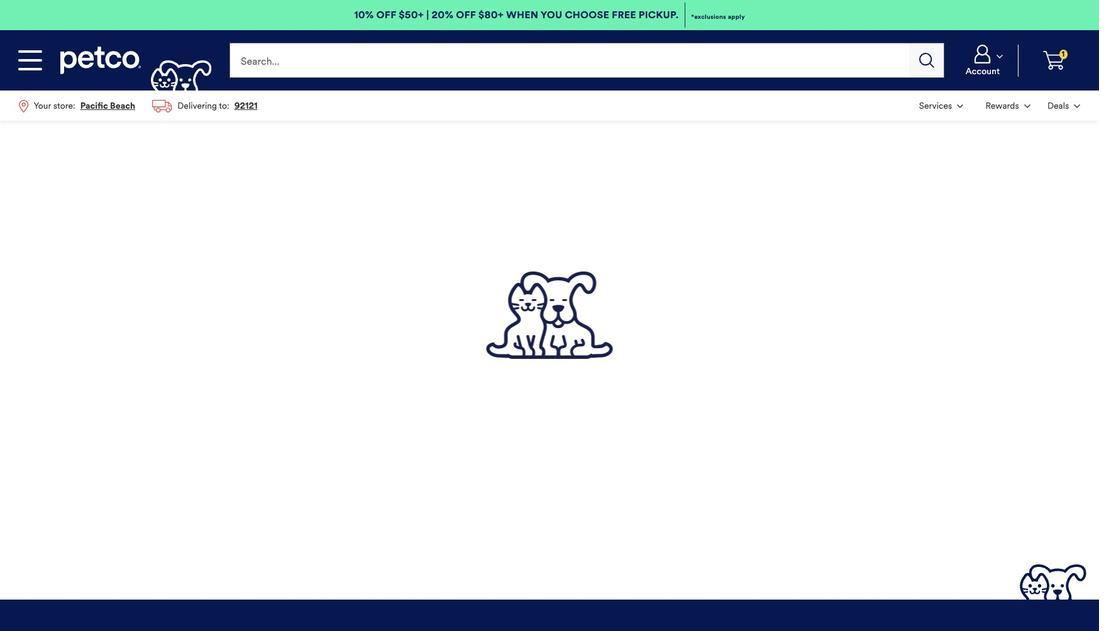 Task type: vqa. For each thing, say whether or not it's contained in the screenshot.
the topmost Carat down icon 13 popup button
yes



Task type: describe. For each thing, give the bounding box(es) containing it.
free
[[612, 9, 637, 21]]

1 carat down icon 13 button from the left
[[974, 92, 1038, 120]]

you
[[541, 9, 563, 21]]

styled arrow button link
[[1065, 561, 1090, 586]]

apply
[[728, 12, 746, 20]]

20%
[[432, 9, 454, 21]]

when
[[507, 9, 539, 21]]

*exclusions
[[692, 12, 727, 20]]

2 off from the left
[[456, 9, 476, 21]]

$80+
[[479, 9, 504, 21]]

2 carat down icon 13 button from the left
[[1041, 92, 1089, 120]]

$50+
[[399, 9, 424, 21]]

1 vertical spatial carat down icon 13 button
[[912, 92, 971, 120]]

loading... image
[[487, 272, 613, 360]]

1 off from the left
[[377, 9, 397, 21]]



Task type: locate. For each thing, give the bounding box(es) containing it.
*exclusions apply
[[692, 12, 746, 20]]

10% off $50+ | 20% off $80+ when you choose free pickup.
[[354, 9, 679, 21]]

list
[[10, 91, 266, 121], [911, 91, 1090, 121]]

0 horizontal spatial carat down icon 13 button
[[974, 92, 1038, 120]]

choose
[[565, 9, 610, 21]]

10%
[[354, 9, 374, 21]]

off right 20%
[[456, 9, 476, 21]]

1 link
[[1024, 44, 1085, 76]]

|
[[427, 9, 429, 21]]

1 horizontal spatial carat down icon 13 button
[[1041, 92, 1089, 120]]

1 list from the left
[[10, 91, 266, 121]]

search image
[[920, 53, 935, 68]]

carat down icon 13 button right search "icon"
[[953, 44, 1014, 76]]

carat down icon 13 image
[[997, 54, 1004, 58], [958, 104, 964, 108], [1025, 104, 1031, 108], [1075, 104, 1081, 108]]

0 horizontal spatial list
[[10, 91, 266, 121]]

pickup.
[[639, 9, 679, 21]]

1 horizontal spatial list
[[911, 91, 1090, 121]]

carat down icon 13 button
[[953, 44, 1014, 76], [912, 92, 971, 120]]

1 horizontal spatial off
[[456, 9, 476, 21]]

2 list from the left
[[911, 91, 1090, 121]]

off
[[377, 9, 397, 21], [456, 9, 476, 21]]

Search search field
[[230, 43, 910, 78]]

carat down icon 13 button
[[974, 92, 1038, 120], [1041, 92, 1089, 120]]

1
[[1062, 50, 1066, 59]]

0 vertical spatial carat down icon 13 button
[[953, 44, 1014, 76]]

off right 10%
[[377, 9, 397, 21]]

0 horizontal spatial off
[[377, 9, 397, 21]]

carat down icon 13 button down search "icon"
[[912, 92, 971, 120]]

scroll to top image
[[1072, 568, 1083, 580]]



